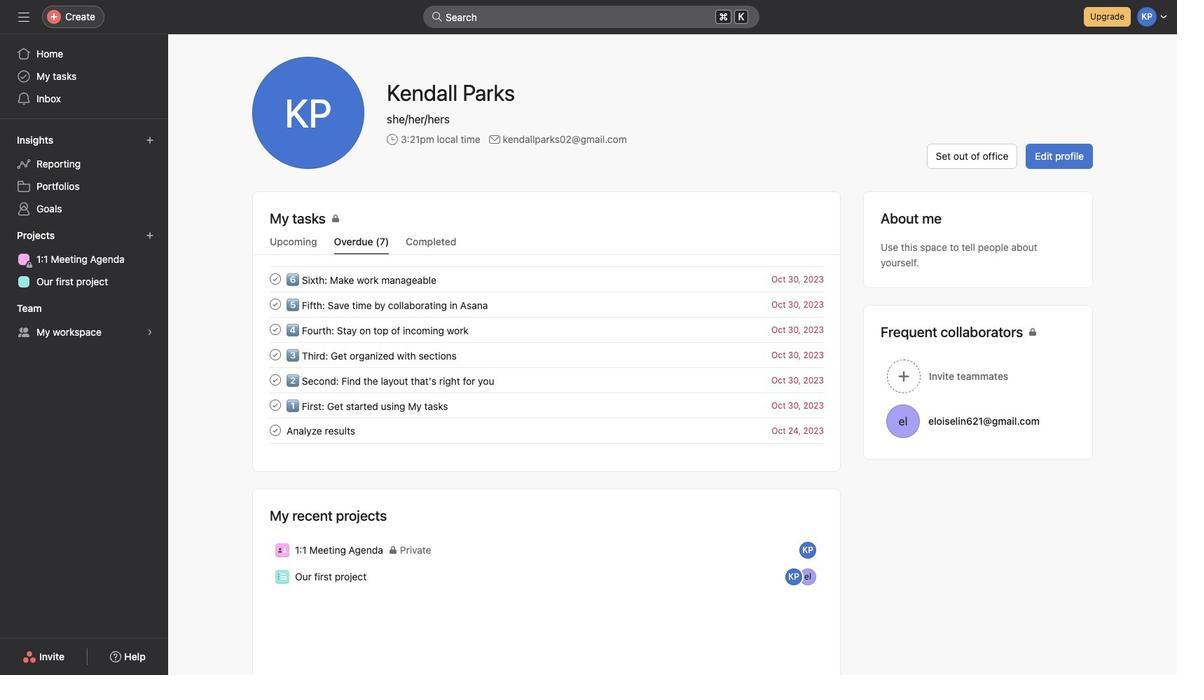 Task type: describe. For each thing, give the bounding box(es) containing it.
prominent image
[[432, 11, 443, 22]]

2 mark complete image from the top
[[267, 372, 284, 388]]

3 mark complete checkbox from the top
[[267, 346, 284, 363]]

new project or portfolio image
[[146, 231, 154, 240]]

see details, my workspace image
[[146, 328, 154, 337]]

Search tasks, projects, and more text field
[[423, 6, 760, 28]]

teams element
[[0, 296, 168, 346]]

new insights image
[[146, 136, 154, 144]]

1 mark complete checkbox from the top
[[267, 321, 284, 338]]

2 mark complete checkbox from the top
[[267, 296, 284, 313]]

projects element
[[0, 223, 168, 296]]

1 mark complete checkbox from the top
[[267, 271, 284, 287]]



Task type: locate. For each thing, give the bounding box(es) containing it.
Mark complete checkbox
[[267, 271, 284, 287], [267, 296, 284, 313], [267, 346, 284, 363]]

global element
[[0, 34, 168, 118]]

3 mark complete image from the top
[[267, 422, 284, 439]]

1 mark complete image from the top
[[267, 271, 284, 287]]

mark complete image
[[267, 271, 284, 287], [267, 372, 284, 388], [267, 422, 284, 439]]

0 vertical spatial mark complete image
[[267, 271, 284, 287]]

Mark complete checkbox
[[267, 321, 284, 338], [267, 372, 284, 388], [267, 397, 284, 414], [267, 422, 284, 439]]

insights element
[[0, 128, 168, 223]]

None field
[[423, 6, 760, 28]]

mark complete image
[[267, 296, 284, 313], [267, 321, 284, 338], [267, 346, 284, 363], [267, 397, 284, 414]]

3 mark complete image from the top
[[267, 346, 284, 363]]

4 mark complete checkbox from the top
[[267, 422, 284, 439]]

1 vertical spatial mark complete image
[[267, 372, 284, 388]]

list image
[[278, 573, 287, 581]]

1 vertical spatial mark complete checkbox
[[267, 296, 284, 313]]

people image
[[278, 546, 287, 555]]

1 mark complete image from the top
[[267, 296, 284, 313]]

hide sidebar image
[[18, 11, 29, 22]]

0 vertical spatial mark complete checkbox
[[267, 271, 284, 287]]

4 mark complete image from the top
[[267, 397, 284, 414]]

2 mark complete image from the top
[[267, 321, 284, 338]]

3 mark complete checkbox from the top
[[267, 397, 284, 414]]

2 mark complete checkbox from the top
[[267, 372, 284, 388]]

2 vertical spatial mark complete checkbox
[[267, 346, 284, 363]]

2 vertical spatial mark complete image
[[267, 422, 284, 439]]



Task type: vqa. For each thing, say whether or not it's contained in the screenshot.
4th Mark complete icon from the top
yes



